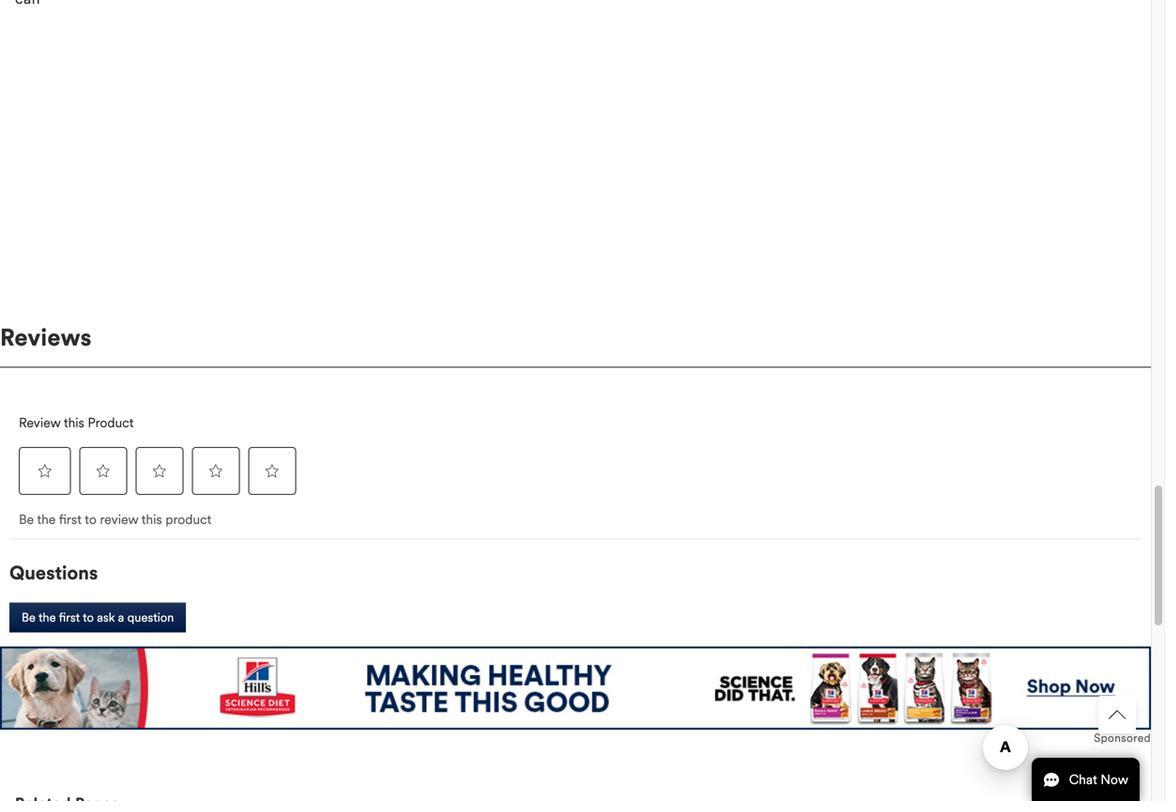 Task type: describe. For each thing, give the bounding box(es) containing it.
product
[[88, 414, 134, 431]]

be the first to ask a question button
[[9, 602, 186, 632]]

first for review
[[59, 511, 82, 528]]

questions
[[9, 561, 98, 584]]

sponsored link
[[0, 646, 1151, 747]]

scroll to top image
[[1109, 706, 1126, 723]]

product
[[166, 511, 211, 528]]

to for review
[[85, 511, 97, 528]]

sponsored
[[1094, 731, 1151, 745]]

to for ask
[[83, 610, 94, 625]]

be for be the first to ask a question
[[22, 610, 36, 625]]

ask
[[97, 610, 115, 625]]

styled arrow button link
[[1099, 696, 1136, 733]]

reviews
[[0, 323, 92, 352]]



Task type: vqa. For each thing, say whether or not it's contained in the screenshot.
4th Plus icon 2 dropdown button from the bottom of the page
no



Task type: locate. For each thing, give the bounding box(es) containing it.
1 vertical spatial the
[[38, 610, 56, 625]]

to left "ask"
[[83, 610, 94, 625]]

2 first from the top
[[59, 610, 80, 625]]

first inside button
[[59, 610, 80, 625]]

rating is 0 (out of 5 stars). group
[[19, 443, 301, 499]]

a
[[118, 610, 124, 625]]

1 first from the top
[[59, 511, 82, 528]]

the for be the first to ask a question
[[38, 610, 56, 625]]

to inside button
[[83, 610, 94, 625]]

this right "review"
[[142, 511, 162, 528]]

1 vertical spatial to
[[83, 610, 94, 625]]

to left "review"
[[85, 511, 97, 528]]

0 vertical spatial the
[[37, 511, 56, 528]]

review
[[100, 511, 138, 528]]

1 vertical spatial first
[[59, 610, 80, 625]]

this right review
[[64, 414, 84, 431]]

0 vertical spatial first
[[59, 511, 82, 528]]

1 vertical spatial this
[[142, 511, 162, 528]]

be
[[19, 511, 34, 528], [22, 610, 36, 625]]

0 horizontal spatial this
[[64, 414, 84, 431]]

1 vertical spatial be
[[22, 610, 36, 625]]

first
[[59, 511, 82, 528], [59, 610, 80, 625]]

review this product
[[19, 414, 134, 431]]

be up the questions
[[19, 511, 34, 528]]

the up the questions
[[37, 511, 56, 528]]

be the first to ask a question
[[22, 610, 174, 625]]

the inside button
[[38, 610, 56, 625]]

be the first to review this product
[[19, 511, 211, 528]]

the for be the first to review this product
[[37, 511, 56, 528]]

this
[[64, 414, 84, 431], [142, 511, 162, 528]]

be down the questions
[[22, 610, 36, 625]]

first for ask
[[59, 610, 80, 625]]

to
[[85, 511, 97, 528], [83, 610, 94, 625]]

0 vertical spatial to
[[85, 511, 97, 528]]

be for be the first to review this product
[[19, 511, 34, 528]]

the
[[37, 511, 56, 528], [38, 610, 56, 625]]

first left "review"
[[59, 511, 82, 528]]

the down the questions
[[38, 610, 56, 625]]

1 horizontal spatial this
[[142, 511, 162, 528]]

first left "ask"
[[59, 610, 80, 625]]

0 vertical spatial be
[[19, 511, 34, 528]]

0 vertical spatial this
[[64, 414, 84, 431]]

question
[[127, 610, 174, 625]]

be inside button
[[22, 610, 36, 625]]

review
[[19, 414, 61, 431]]



